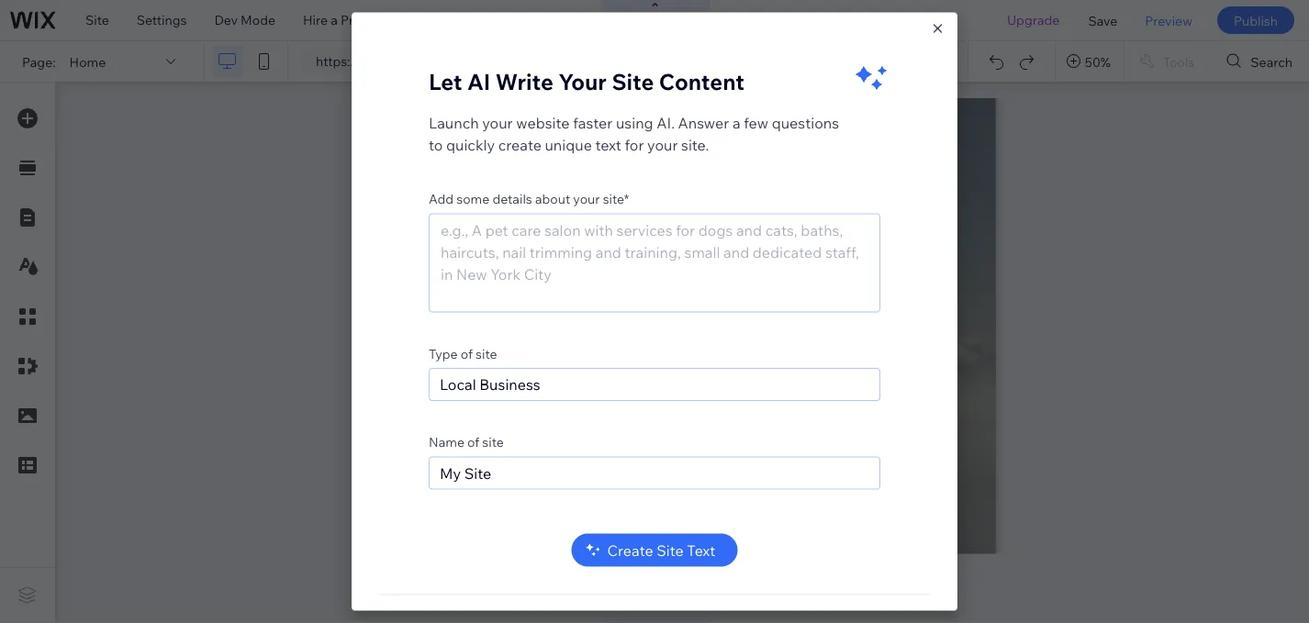 Task type: locate. For each thing, give the bounding box(es) containing it.
details
[[493, 191, 532, 207]]

tools button
[[1125, 41, 1212, 82]]

0 horizontal spatial your
[[482, 114, 513, 132]]

1 vertical spatial of
[[468, 434, 480, 450]]

site left the text
[[657, 541, 684, 559]]

1 horizontal spatial a
[[733, 114, 741, 132]]

of right name
[[468, 434, 480, 450]]

few
[[744, 114, 769, 132]]

to
[[429, 136, 443, 154]]

site right name
[[483, 434, 504, 450]]

launch
[[429, 114, 479, 132]]

a inside the 'launch your website faster using ai. answer a few questions to quickly create unique text for your site.'
[[733, 114, 741, 132]]

of right type
[[461, 345, 473, 362]]

your up faster
[[559, 68, 607, 95]]

hire a professional
[[303, 12, 414, 28]]

2 horizontal spatial your
[[648, 136, 678, 154]]

site.
[[682, 136, 709, 154]]

site up using
[[612, 68, 654, 95]]

of
[[461, 345, 473, 362], [468, 434, 480, 450]]

2 vertical spatial your
[[573, 191, 600, 207]]

1 horizontal spatial your
[[573, 191, 600, 207]]

a left few on the top of page
[[733, 114, 741, 132]]

upgrade
[[1008, 12, 1060, 28]]

0 vertical spatial a
[[331, 12, 338, 28]]

of for type
[[461, 345, 473, 362]]

1 vertical spatial your
[[648, 136, 678, 154]]

1 horizontal spatial site
[[612, 68, 654, 95]]

site*
[[603, 191, 630, 207]]

0 horizontal spatial a
[[331, 12, 338, 28]]

site
[[85, 12, 109, 28], [612, 68, 654, 95], [657, 541, 684, 559]]

publish button
[[1218, 6, 1295, 34]]

your up create
[[482, 114, 513, 132]]

1 vertical spatial site
[[612, 68, 654, 95]]

type of site
[[429, 345, 497, 362]]

0 horizontal spatial site
[[85, 12, 109, 28]]

50%
[[1086, 54, 1111, 70]]

your left site*
[[573, 191, 600, 207]]

search button
[[1213, 41, 1310, 82]]

a right hire
[[331, 12, 338, 28]]

name of site
[[429, 434, 504, 450]]

site
[[476, 345, 497, 362], [483, 434, 504, 450]]

write
[[496, 68, 554, 95]]

preview
[[1146, 12, 1193, 28]]

0 vertical spatial site
[[476, 345, 497, 362]]

content
[[659, 68, 745, 95]]

your
[[482, 114, 513, 132], [648, 136, 678, 154], [573, 191, 600, 207]]

save button
[[1075, 0, 1132, 40]]

your down 'ai.'
[[648, 136, 678, 154]]

a
[[331, 12, 338, 28], [733, 114, 741, 132]]

save
[[1089, 12, 1118, 28]]

about
[[535, 191, 571, 207]]

2 horizontal spatial site
[[657, 541, 684, 559]]

tools
[[1164, 54, 1195, 70]]

0 vertical spatial your
[[482, 114, 513, 132]]

create site text button
[[572, 534, 738, 567]]

your
[[546, 53, 573, 69], [559, 68, 607, 95]]

domain
[[576, 53, 622, 69]]

answer
[[678, 114, 730, 132]]

0 vertical spatial of
[[461, 345, 473, 362]]

1 vertical spatial site
[[483, 434, 504, 450]]

site right type
[[476, 345, 497, 362]]

faster
[[573, 114, 613, 132]]

2 vertical spatial site
[[657, 541, 684, 559]]

site up home
[[85, 12, 109, 28]]

e.g., A pet care salon with services for dogs and cats, baths, haircuts, nail trimming and training, small and dedicated staff, in New York City text field
[[429, 213, 881, 312]]

1 vertical spatial a
[[733, 114, 741, 132]]

mode
[[241, 12, 276, 28]]

add some details about your site*
[[429, 191, 630, 207]]

create site text
[[608, 541, 716, 559]]



Task type: vqa. For each thing, say whether or not it's contained in the screenshot.
Vector Art's "Change" button
no



Task type: describe. For each thing, give the bounding box(es) containing it.
your left domain
[[546, 53, 573, 69]]

professional
[[341, 12, 414, 28]]

https://www.wix.com/mysite
[[316, 53, 484, 69]]

https://www.wix.com/mysite connect your domain
[[316, 53, 622, 69]]

0 vertical spatial site
[[85, 12, 109, 28]]

add
[[429, 191, 454, 207]]

home
[[69, 54, 106, 70]]

create
[[608, 541, 654, 559]]

help
[[442, 12, 470, 28]]

site for name of site
[[483, 434, 504, 450]]

50% button
[[1056, 41, 1124, 82]]

publish
[[1234, 12, 1279, 28]]

ai.
[[657, 114, 675, 132]]

preview button
[[1132, 0, 1207, 40]]

text
[[687, 541, 716, 559]]

create
[[498, 136, 542, 154]]

let
[[429, 68, 462, 95]]

dev mode
[[214, 12, 276, 28]]

Pet Care Provider text field
[[429, 368, 881, 401]]

site for type of site
[[476, 345, 497, 362]]

settings
[[137, 12, 187, 28]]

launch your website faster using ai. answer a few questions to quickly create unique text for your site.
[[429, 114, 840, 154]]

site inside button
[[657, 541, 684, 559]]

name
[[429, 434, 465, 450]]

let ai write your site content
[[429, 68, 745, 95]]

hire
[[303, 12, 328, 28]]

website
[[516, 114, 570, 132]]

ai
[[467, 68, 491, 95]]

search
[[1251, 54, 1293, 70]]

text
[[596, 136, 622, 154]]

for
[[625, 136, 644, 154]]

dev
[[214, 12, 238, 28]]

type
[[429, 345, 458, 362]]

unique
[[545, 136, 592, 154]]

questions
[[772, 114, 840, 132]]

using
[[616, 114, 654, 132]]

of for name
[[468, 434, 480, 450]]

Fluffy Tails text field
[[429, 457, 881, 490]]

quickly
[[446, 136, 495, 154]]

some
[[457, 191, 490, 207]]

connect
[[492, 53, 543, 69]]



